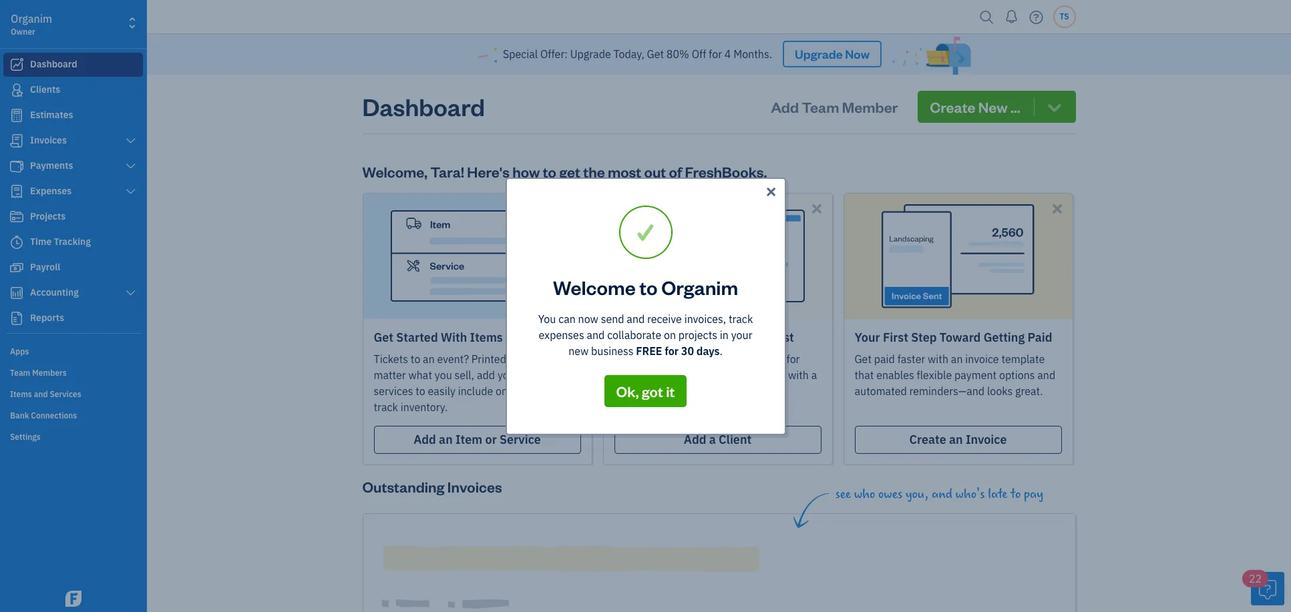 Task type: vqa. For each thing, say whether or not it's contained in the screenshot.
VENDORS
no



Task type: describe. For each thing, give the bounding box(es) containing it.
in
[[720, 328, 729, 342]]

tickets
[[374, 353, 408, 366]]

looks
[[987, 385, 1013, 398]]

new
[[569, 344, 589, 358]]

matter
[[374, 369, 406, 382]]

with inside keep track of invoices and payment for clients, and download client reports with a click of a button.
[[788, 369, 809, 382]]

tickets to an event? printed t-shirts? no matter what you sell, add your items or services to easily include on an invoice or track inventory.
[[374, 353, 571, 414]]

template
[[1002, 353, 1045, 366]]

your inside you can now send and receive invoices, track expenses and collaborate on projects in your new business
[[731, 328, 753, 342]]

invoice inside tickets to an event? printed t-shirts? no matter what you sell, add your items or services to easily include on an invoice or track inventory.
[[525, 385, 558, 398]]

easily
[[428, 385, 456, 398]]

now
[[845, 46, 870, 62]]

reports
[[751, 369, 786, 382]]

freshbooks image
[[63, 591, 84, 607]]

to down what at the left of the page
[[416, 385, 425, 398]]

1 your from the left
[[661, 330, 686, 345]]

items and services image
[[10, 389, 143, 399]]

on inside you can now send and receive invoices, track expenses and collaborate on projects in your new business
[[664, 328, 676, 342]]

chevron large down image
[[125, 186, 137, 197]]

projects
[[679, 328, 717, 342]]

organim owner
[[11, 12, 52, 37]]

and right you,
[[932, 487, 953, 502]]

the
[[583, 162, 605, 181]]

get for get paid faster with an invoice template that enables flexible payment options and automated reminders—and looks great.
[[855, 353, 872, 366]]

faster
[[898, 353, 925, 366]]

member
[[842, 97, 898, 116]]

what
[[408, 369, 432, 382]]

track inside keep track of invoices and payment for clients, and download client reports with a click of a button.
[[641, 353, 666, 366]]

welcome to organim dialog
[[0, 161, 1291, 451]]

you can now send and receive invoices, track expenses and collaborate on projects in your new business
[[538, 312, 753, 358]]

invoices
[[680, 353, 719, 366]]

flexible
[[917, 369, 952, 382]]

how
[[512, 162, 540, 181]]

click
[[614, 385, 636, 398]]

ok,
[[616, 382, 639, 400]]

download
[[672, 369, 719, 382]]

for inside keep track of invoices and payment for clients, and download client reports with a click of a button.
[[787, 353, 800, 366]]

an up what at the left of the page
[[423, 353, 435, 366]]

off
[[692, 48, 706, 61]]

4
[[725, 48, 731, 61]]

project image
[[9, 210, 25, 224]]

offer:
[[540, 48, 568, 61]]

0 vertical spatial or
[[551, 369, 561, 382]]

items
[[521, 369, 548, 382]]

add an item or service
[[414, 432, 541, 447]]

1 horizontal spatial for
[[709, 48, 722, 61]]

payment inside get paid faster with an invoice template that enables flexible payment options and automated reminders—and looks great.
[[955, 369, 997, 382]]

no
[[551, 353, 565, 366]]

welcome to organim
[[553, 274, 738, 300]]

chevron large down image for invoice image
[[125, 136, 137, 146]]

chevron large down image for the payment icon
[[125, 161, 137, 172]]

list
[[774, 330, 794, 345]]

freshbooks.
[[685, 162, 767, 181]]

0 horizontal spatial a
[[651, 385, 656, 398]]

business
[[591, 344, 634, 358]]

create an invoice link
[[855, 426, 1062, 454]]

manage your growing client list
[[614, 330, 794, 345]]

who's
[[956, 487, 985, 502]]

see
[[835, 487, 851, 502]]

got
[[642, 382, 663, 400]]

ok, got it link
[[604, 375, 687, 407]]

an inside 'link'
[[949, 432, 963, 447]]

organim inside main element
[[11, 12, 52, 25]]

create an invoice
[[909, 432, 1007, 447]]

invoices
[[447, 477, 502, 496]]

welcome,
[[362, 162, 428, 181]]

1 horizontal spatial upgrade
[[795, 46, 843, 62]]

main element
[[0, 0, 180, 613]]

receive
[[647, 312, 682, 326]]

your first step toward getting paid
[[855, 330, 1053, 345]]

get
[[559, 162, 580, 181]]

toward
[[940, 330, 981, 345]]

free
[[636, 344, 662, 358]]

first
[[883, 330, 908, 345]]

and up client
[[721, 353, 739, 366]]

2 your from the left
[[855, 330, 880, 345]]

today,
[[614, 48, 644, 61]]

most
[[608, 162, 641, 181]]

an left 'item'
[[439, 432, 453, 447]]

apps image
[[10, 346, 143, 357]]

close image
[[764, 184, 778, 200]]

for inside welcome to organim dialog
[[665, 344, 679, 358]]

estimate image
[[9, 109, 25, 122]]

t-
[[509, 353, 517, 366]]

add for add team member
[[771, 97, 799, 116]]

with
[[441, 330, 467, 345]]

get started with items and services
[[374, 330, 577, 345]]

owner
[[11, 27, 35, 37]]

now
[[578, 312, 598, 326]]

keep
[[614, 353, 639, 366]]

0 vertical spatial client
[[738, 330, 771, 345]]

special
[[503, 48, 538, 61]]

and up button.
[[651, 369, 669, 382]]

you,
[[906, 487, 929, 502]]

shirts?
[[517, 353, 549, 366]]

getting
[[984, 330, 1025, 345]]

add an item or service link
[[374, 426, 581, 454]]

invoice inside get paid faster with an invoice template that enables flexible payment options and automated reminders—and looks great.
[[965, 353, 999, 366]]

reminders—and
[[910, 385, 985, 398]]

your inside tickets to an event? printed t-shirts? no matter what you sell, add your items or services to easily include on an invoice or track inventory.
[[498, 369, 519, 382]]

1 vertical spatial client
[[719, 432, 752, 447]]

dashboard image
[[9, 58, 25, 71]]

an down items
[[510, 385, 522, 398]]

outstanding
[[362, 477, 445, 496]]

invoice
[[966, 432, 1007, 447]]

you
[[538, 312, 556, 326]]

it
[[666, 382, 675, 400]]

paid
[[874, 353, 895, 366]]

and down now
[[587, 328, 605, 342]]

1 vertical spatial or
[[561, 385, 571, 398]]



Task type: locate. For each thing, give the bounding box(es) containing it.
chevron large down image for the chart image
[[125, 288, 137, 299]]

out
[[644, 162, 666, 181]]

track inside you can now send and receive invoices, track expenses and collaborate on projects in your new business
[[729, 312, 753, 326]]

a down keep track of invoices and payment for clients, and download client reports with a click of a button. in the bottom of the page
[[709, 432, 716, 447]]

upgrade
[[795, 46, 843, 62], [570, 48, 611, 61]]

to up what at the left of the page
[[411, 353, 420, 366]]

special offer: upgrade today, get 80% off for 4 months.
[[503, 48, 772, 61]]

event?
[[437, 353, 469, 366]]

1 horizontal spatial track
[[641, 353, 666, 366]]

1 vertical spatial organim
[[661, 274, 738, 300]]

to inside dialog
[[640, 274, 658, 300]]

welcome, tara! here's how to get the most out of freshbooks.
[[362, 162, 767, 181]]

for down list
[[787, 353, 800, 366]]

payment image
[[9, 160, 25, 173]]

dashboard
[[362, 91, 485, 122]]

organim up owner
[[11, 12, 52, 25]]

owes
[[878, 487, 903, 502]]

upgrade now link
[[783, 41, 882, 68]]

on right include
[[496, 385, 508, 398]]

1 vertical spatial chevron large down image
[[125, 161, 137, 172]]

1 vertical spatial of
[[668, 353, 677, 366]]

1 vertical spatial track
[[641, 353, 666, 366]]

0 vertical spatial get
[[647, 48, 664, 61]]

get paid faster with an invoice template that enables flexible payment options and automated reminders—and looks great.
[[855, 353, 1056, 398]]

ok, got it
[[616, 382, 675, 400]]

expense image
[[9, 185, 25, 198]]

30
[[681, 344, 694, 358]]

payment
[[742, 353, 784, 366], [955, 369, 997, 382]]

tara!
[[430, 162, 464, 181]]

add team member
[[771, 97, 898, 116]]

0 horizontal spatial your
[[498, 369, 519, 382]]

0 horizontal spatial add
[[414, 432, 436, 447]]

80%
[[667, 48, 689, 61]]

add a client link
[[614, 426, 821, 454]]

2 vertical spatial chevron large down image
[[125, 288, 137, 299]]

on inside tickets to an event? printed t-shirts? no matter what you sell, add your items or services to easily include on an invoice or track inventory.
[[496, 385, 508, 398]]

2 vertical spatial of
[[639, 385, 648, 398]]

and up great.
[[1038, 369, 1056, 382]]

dismiss image
[[809, 201, 825, 216]]

0 horizontal spatial your
[[661, 330, 686, 345]]

0 horizontal spatial on
[[496, 385, 508, 398]]

1 horizontal spatial payment
[[955, 369, 997, 382]]

.
[[720, 344, 723, 358]]

a right reports
[[811, 369, 817, 382]]

services
[[530, 330, 577, 345]]

add for add an item or service
[[414, 432, 436, 447]]

report image
[[9, 312, 25, 325]]

invoice image
[[9, 134, 25, 148]]

go to help image
[[1026, 7, 1047, 27]]

collaborate
[[607, 328, 661, 342]]

manage
[[614, 330, 658, 345]]

item
[[456, 432, 482, 447]]

0 horizontal spatial organim
[[11, 12, 52, 25]]

1 vertical spatial with
[[788, 369, 809, 382]]

pay
[[1024, 487, 1044, 502]]

sell,
[[455, 369, 474, 382]]

for left 4
[[709, 48, 722, 61]]

with up flexible
[[928, 353, 949, 366]]

client left list
[[738, 330, 771, 345]]

0 horizontal spatial payment
[[742, 353, 784, 366]]

your right in
[[731, 328, 753, 342]]

0 horizontal spatial with
[[788, 369, 809, 382]]

team
[[802, 97, 839, 116]]

an down toward
[[951, 353, 963, 366]]

0 vertical spatial track
[[729, 312, 753, 326]]

2 vertical spatial a
[[709, 432, 716, 447]]

chevron large down image
[[125, 136, 137, 146], [125, 161, 137, 172], [125, 288, 137, 299]]

started
[[396, 330, 438, 345]]

include
[[458, 385, 493, 398]]

your
[[661, 330, 686, 345], [855, 330, 880, 345]]

search image
[[976, 7, 998, 27]]

1 horizontal spatial get
[[647, 48, 664, 61]]

dismiss image
[[1050, 201, 1065, 216]]

services
[[374, 385, 413, 398]]

0 horizontal spatial track
[[374, 401, 398, 414]]

0 horizontal spatial invoice
[[525, 385, 558, 398]]

1 horizontal spatial your
[[855, 330, 880, 345]]

2 horizontal spatial add
[[771, 97, 799, 116]]

of
[[669, 162, 682, 181], [668, 353, 677, 366], [639, 385, 648, 398]]

client image
[[9, 84, 25, 97]]

late
[[988, 487, 1008, 502]]

2 chevron large down image from the top
[[125, 161, 137, 172]]

for
[[709, 48, 722, 61], [665, 344, 679, 358], [787, 353, 800, 366]]

client
[[738, 330, 771, 345], [719, 432, 752, 447]]

a left it
[[651, 385, 656, 398]]

2 vertical spatial or
[[485, 432, 497, 447]]

get for get started with items and services
[[374, 330, 394, 345]]

upgrade now
[[795, 46, 870, 62]]

0 vertical spatial chevron large down image
[[125, 136, 137, 146]]

an right create
[[949, 432, 963, 447]]

team members image
[[10, 367, 143, 378]]

get up tickets
[[374, 330, 394, 345]]

add left team on the right of page
[[771, 97, 799, 116]]

of right out at top
[[669, 162, 682, 181]]

add down button.
[[684, 432, 706, 447]]

1 horizontal spatial your
[[731, 328, 753, 342]]

get up that
[[855, 353, 872, 366]]

2 horizontal spatial track
[[729, 312, 753, 326]]

add down inventory.
[[414, 432, 436, 447]]

expenses
[[539, 328, 584, 342]]

1 vertical spatial your
[[498, 369, 519, 382]]

organim inside dialog
[[661, 274, 738, 300]]

your down receive
[[661, 330, 686, 345]]

get inside get paid faster with an invoice template that enables flexible payment options and automated reminders—and looks great.
[[855, 353, 872, 366]]

automated
[[855, 385, 907, 398]]

with right reports
[[788, 369, 809, 382]]

track
[[729, 312, 753, 326], [641, 353, 666, 366], [374, 401, 398, 414]]

organim up invoices,
[[661, 274, 738, 300]]

your down the t-
[[498, 369, 519, 382]]

add inside 'add a client' link
[[684, 432, 706, 447]]

your
[[731, 328, 753, 342], [498, 369, 519, 382]]

with
[[928, 353, 949, 366], [788, 369, 809, 382]]

settings image
[[10, 432, 143, 442]]

payment up looks
[[955, 369, 997, 382]]

2 horizontal spatial a
[[811, 369, 817, 382]]

add a client
[[684, 432, 752, 447]]

payment inside keep track of invoices and payment for clients, and download client reports with a click of a button.
[[742, 353, 784, 366]]

create
[[909, 432, 946, 447]]

0 vertical spatial organim
[[11, 12, 52, 25]]

3 chevron large down image from the top
[[125, 288, 137, 299]]

1 vertical spatial get
[[374, 330, 394, 345]]

to
[[543, 162, 556, 181], [640, 274, 658, 300], [411, 353, 420, 366], [416, 385, 425, 398], [1011, 487, 1021, 502]]

see who owes you, and who's late to pay
[[835, 487, 1044, 502]]

0 horizontal spatial get
[[374, 330, 394, 345]]

1 vertical spatial on
[[496, 385, 508, 398]]

inventory.
[[401, 401, 448, 414]]

to left pay
[[1011, 487, 1021, 502]]

0 vertical spatial with
[[928, 353, 949, 366]]

1 vertical spatial invoice
[[525, 385, 558, 398]]

can
[[559, 312, 576, 326]]

to up receive
[[640, 274, 658, 300]]

2 vertical spatial get
[[855, 353, 872, 366]]

upgrade right offer:
[[570, 48, 611, 61]]

an
[[423, 353, 435, 366], [951, 353, 963, 366], [510, 385, 522, 398], [439, 432, 453, 447], [949, 432, 963, 447]]

days
[[697, 344, 720, 358]]

2 vertical spatial track
[[374, 401, 398, 414]]

your up paid
[[855, 330, 880, 345]]

1 horizontal spatial with
[[928, 353, 949, 366]]

timer image
[[9, 236, 25, 249]]

paid
[[1028, 330, 1053, 345]]

money image
[[9, 261, 25, 275]]

invoice down toward
[[965, 353, 999, 366]]

0 vertical spatial your
[[731, 328, 753, 342]]

for left 30
[[665, 344, 679, 358]]

and up the t-
[[506, 330, 527, 345]]

add inside add an item or service link
[[414, 432, 436, 447]]

who
[[854, 487, 875, 502]]

add for add a client
[[684, 432, 706, 447]]

add
[[477, 369, 495, 382]]

1 horizontal spatial add
[[684, 432, 706, 447]]

0 vertical spatial of
[[669, 162, 682, 181]]

2 horizontal spatial for
[[787, 353, 800, 366]]

track up in
[[729, 312, 753, 326]]

track down "services"
[[374, 401, 398, 414]]

1 horizontal spatial invoice
[[965, 353, 999, 366]]

a
[[811, 369, 817, 382], [651, 385, 656, 398], [709, 432, 716, 447]]

0 horizontal spatial for
[[665, 344, 679, 358]]

0 vertical spatial invoice
[[965, 353, 999, 366]]

0 vertical spatial on
[[664, 328, 676, 342]]

an inside get paid faster with an invoice template that enables flexible payment options and automated reminders—and looks great.
[[951, 353, 963, 366]]

bank connections image
[[10, 410, 143, 421]]

get left 80%
[[647, 48, 664, 61]]

and up collaborate
[[627, 312, 645, 326]]

enables
[[877, 369, 914, 382]]

free for 30 days .
[[636, 344, 723, 358]]

invoices,
[[684, 312, 726, 326]]

1 vertical spatial payment
[[955, 369, 997, 382]]

outstanding invoices
[[362, 477, 502, 496]]

that
[[855, 369, 874, 382]]

1 horizontal spatial on
[[664, 328, 676, 342]]

chart image
[[9, 287, 25, 300]]

with inside get paid faster with an invoice template that enables flexible payment options and automated reminders—and looks great.
[[928, 353, 949, 366]]

get
[[647, 48, 664, 61], [374, 330, 394, 345], [855, 353, 872, 366]]

printed
[[471, 353, 506, 366]]

add team member button
[[759, 91, 910, 123]]

1 horizontal spatial organim
[[661, 274, 738, 300]]

growing
[[689, 330, 736, 345]]

upgrade left "now" at the top of page
[[795, 46, 843, 62]]

payment up reports
[[742, 353, 784, 366]]

of left 30
[[668, 353, 677, 366]]

step
[[911, 330, 937, 345]]

of right click
[[639, 385, 648, 398]]

or
[[551, 369, 561, 382], [561, 385, 571, 398], [485, 432, 497, 447]]

track inside tickets to an event? printed t-shirts? no matter what you sell, add your items or services to easily include on an invoice or track inventory.
[[374, 401, 398, 414]]

1 vertical spatial a
[[651, 385, 656, 398]]

great.
[[1015, 385, 1043, 398]]

track right keep
[[641, 353, 666, 366]]

0 vertical spatial a
[[811, 369, 817, 382]]

client
[[722, 369, 748, 382]]

2 horizontal spatial get
[[855, 353, 872, 366]]

button.
[[659, 385, 693, 398]]

0 vertical spatial payment
[[742, 353, 784, 366]]

0 horizontal spatial upgrade
[[570, 48, 611, 61]]

and inside get paid faster with an invoice template that enables flexible payment options and automated reminders—and looks great.
[[1038, 369, 1056, 382]]

1 chevron large down image from the top
[[125, 136, 137, 146]]

on down receive
[[664, 328, 676, 342]]

options
[[999, 369, 1035, 382]]

invoice down items
[[525, 385, 558, 398]]

add inside add team member "button"
[[771, 97, 799, 116]]

client down client
[[719, 432, 752, 447]]

to left the get
[[543, 162, 556, 181]]

1 horizontal spatial a
[[709, 432, 716, 447]]



